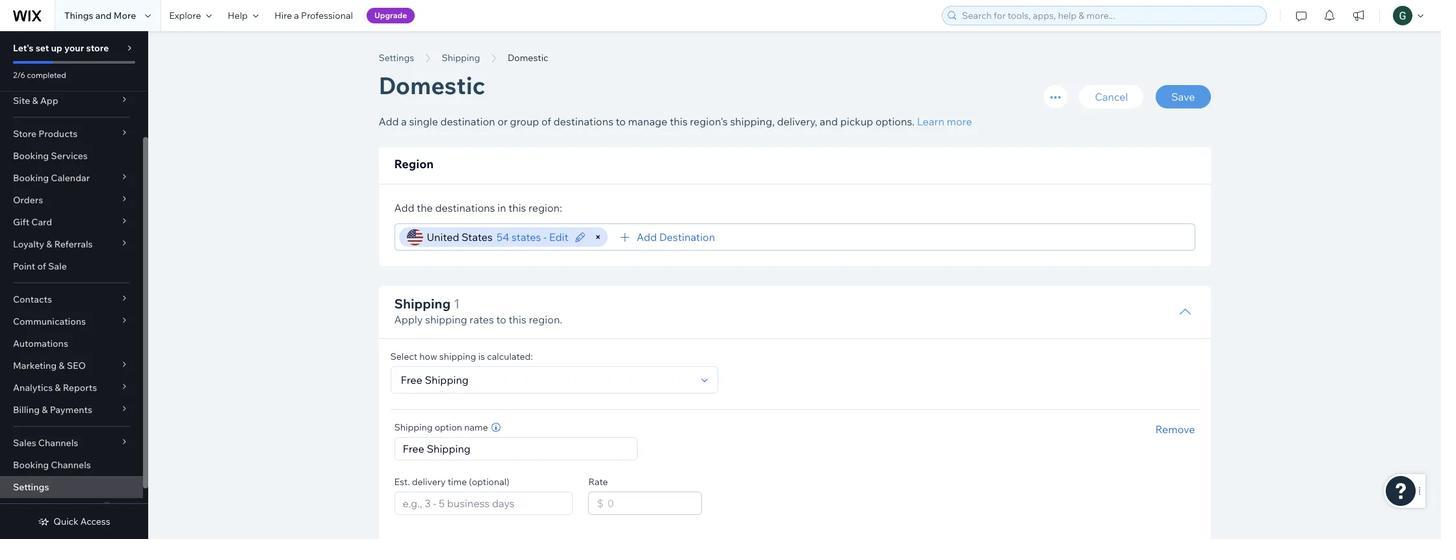 Task type: vqa. For each thing, say whether or not it's contained in the screenshot.
the Time.
no



Task type: describe. For each thing, give the bounding box(es) containing it.
orders button
[[0, 189, 143, 211]]

booking calendar button
[[0, 167, 143, 189]]

single
[[409, 115, 438, 128]]

calculated:
[[487, 351, 533, 363]]

edit
[[549, 231, 569, 244]]

services
[[51, 150, 88, 162]]

& for marketing
[[59, 360, 65, 372]]

add for add a single destination or group of destinations to manage this region's shipping, delivery, and pickup options. learn more
[[379, 115, 399, 128]]

things
[[64, 10, 93, 21]]

states
[[512, 231, 541, 244]]

0 field
[[604, 493, 698, 515]]

settings inside the sidebar element
[[13, 482, 49, 493]]

united states
[[427, 231, 493, 244]]

destination
[[440, 115, 495, 128]]

& for analytics
[[55, 382, 61, 394]]

1 vertical spatial destinations
[[435, 202, 495, 215]]

communications button
[[0, 311, 143, 333]]

destination
[[659, 231, 715, 244]]

54 states  - edit button
[[497, 230, 588, 245]]

pickup
[[840, 115, 873, 128]]

rate
[[589, 477, 608, 489]]

add the destinations in this region:
[[394, 202, 562, 215]]

add a single destination or group of destinations to manage this region's shipping, delivery, and pickup options. learn more
[[379, 115, 972, 128]]

$
[[597, 498, 604, 511]]

things and more
[[64, 10, 136, 21]]

2/6 completed
[[13, 70, 66, 80]]

is
[[478, 351, 485, 363]]

hire a professional
[[274, 10, 353, 21]]

1 vertical spatial this
[[509, 202, 526, 215]]

name
[[464, 422, 488, 434]]

remove button
[[1156, 422, 1195, 438]]

0 vertical spatial this
[[670, 115, 688, 128]]

gift
[[13, 217, 29, 228]]

store
[[13, 128, 36, 140]]

sales channels button
[[0, 432, 143, 454]]

point of sale
[[13, 261, 67, 272]]

cancel button
[[1080, 85, 1144, 109]]

automations
[[13, 338, 68, 350]]

this inside shipping 1 apply shipping rates to this region.
[[509, 313, 526, 326]]

upgrade
[[374, 10, 407, 20]]

analytics
[[13, 382, 53, 394]]

site & app button
[[0, 90, 143, 112]]

to inside shipping 1 apply shipping rates to this region.
[[496, 313, 506, 326]]

shipping for 1
[[394, 296, 451, 312]]

option
[[435, 422, 462, 434]]

how
[[420, 351, 437, 363]]

1 horizontal spatial settings link
[[372, 51, 421, 64]]

booking services
[[13, 150, 88, 162]]

1 horizontal spatial and
[[820, 115, 838, 128]]

point of sale link
[[0, 256, 143, 278]]

0 vertical spatial shipping
[[442, 52, 480, 64]]

analytics & reports
[[13, 382, 97, 394]]

0 vertical spatial to
[[616, 115, 626, 128]]

your
[[64, 42, 84, 54]]

united
[[427, 231, 459, 244]]

& for loyalty
[[46, 239, 52, 250]]

sidebar element
[[0, 31, 148, 540]]

help
[[228, 10, 248, 21]]

booking calendar
[[13, 172, 90, 184]]

select
[[390, 351, 418, 363]]

up
[[51, 42, 62, 54]]

e.g., Standard Shipping field
[[399, 438, 633, 461]]

site & app
[[13, 95, 58, 107]]

remove
[[1156, 424, 1195, 437]]

& for billing
[[42, 404, 48, 416]]

est. delivery time (optional)
[[394, 477, 510, 489]]

quick access
[[54, 516, 110, 528]]

0 vertical spatial domestic
[[508, 52, 548, 64]]

sales channels
[[13, 438, 78, 449]]

region's
[[690, 115, 728, 128]]

shipping 1 apply shipping rates to this region.
[[394, 296, 563, 326]]

-
[[544, 231, 547, 244]]

region.
[[529, 313, 563, 326]]

shipping inside shipping 1 apply shipping rates to this region.
[[425, 313, 467, 326]]

more
[[947, 115, 972, 128]]

shipping,
[[730, 115, 775, 128]]

products
[[38, 128, 77, 140]]

(optional)
[[469, 477, 510, 489]]

add destination
[[637, 231, 715, 244]]

booking for booking calendar
[[13, 172, 49, 184]]

help button
[[220, 0, 267, 31]]

point
[[13, 261, 35, 272]]

billing & payments
[[13, 404, 92, 416]]

set
[[36, 42, 49, 54]]

54 states  - edit
[[497, 231, 569, 244]]

1 horizontal spatial destinations
[[554, 115, 614, 128]]

quick
[[54, 516, 78, 528]]

booking channels
[[13, 460, 91, 471]]

completed
[[27, 70, 66, 80]]

a for hire
[[294, 10, 299, 21]]

loyalty & referrals
[[13, 239, 93, 250]]

save
[[1172, 90, 1195, 103]]

analytics & reports button
[[0, 377, 143, 399]]

e.g., 3 - 5 business days field
[[399, 493, 568, 515]]

let's set up your store
[[13, 42, 109, 54]]

region
[[394, 157, 434, 172]]



Task type: locate. For each thing, give the bounding box(es) containing it.
& inside "popup button"
[[42, 404, 48, 416]]

learn
[[917, 115, 945, 128]]

or
[[498, 115, 508, 128]]

0 horizontal spatial domestic
[[379, 71, 485, 100]]

add
[[379, 115, 399, 128], [394, 202, 414, 215], [637, 231, 657, 244]]

1 horizontal spatial to
[[616, 115, 626, 128]]

booking up orders
[[13, 172, 49, 184]]

& right 'loyalty'
[[46, 239, 52, 250]]

booking channels link
[[0, 454, 143, 477]]

booking down store
[[13, 150, 49, 162]]

and left pickup
[[820, 115, 838, 128]]

the
[[417, 202, 433, 215]]

destinations
[[554, 115, 614, 128], [435, 202, 495, 215]]

est.
[[394, 477, 410, 489]]

to
[[616, 115, 626, 128], [496, 313, 506, 326]]

booking down sales
[[13, 460, 49, 471]]

0 horizontal spatial destinations
[[435, 202, 495, 215]]

1 booking from the top
[[13, 150, 49, 162]]

region:
[[529, 202, 562, 215]]

and
[[95, 10, 112, 21], [820, 115, 838, 128]]

booking
[[13, 150, 49, 162], [13, 172, 49, 184], [13, 460, 49, 471]]

settings down booking channels
[[13, 482, 49, 493]]

booking for booking services
[[13, 150, 49, 162]]

delivery
[[412, 477, 446, 489]]

of left sale
[[37, 261, 46, 272]]

1 horizontal spatial a
[[401, 115, 407, 128]]

0 horizontal spatial and
[[95, 10, 112, 21]]

marketing & seo button
[[0, 355, 143, 377]]

loyalty & referrals button
[[0, 233, 143, 256]]

1 horizontal spatial of
[[542, 115, 551, 128]]

this right in
[[509, 202, 526, 215]]

learn more link
[[917, 115, 972, 128]]

referrals
[[54, 239, 93, 250]]

of right group
[[542, 115, 551, 128]]

2/6
[[13, 70, 25, 80]]

3 booking from the top
[[13, 460, 49, 471]]

time
[[448, 477, 467, 489]]

settings down upgrade button
[[379, 52, 414, 64]]

app
[[40, 95, 58, 107]]

domestic up group
[[508, 52, 548, 64]]

apply
[[394, 313, 423, 326]]

group
[[510, 115, 539, 128]]

add for add destination
[[637, 231, 657, 244]]

1 vertical spatial of
[[37, 261, 46, 272]]

marketing
[[13, 360, 57, 372]]

1 vertical spatial shipping
[[394, 296, 451, 312]]

contacts
[[13, 294, 52, 306]]

1 vertical spatial a
[[401, 115, 407, 128]]

channels for sales channels
[[38, 438, 78, 449]]

shipping down 1
[[425, 313, 467, 326]]

settings
[[379, 52, 414, 64], [13, 482, 49, 493]]

0 horizontal spatial of
[[37, 261, 46, 272]]

& for site
[[32, 95, 38, 107]]

shipping for option
[[394, 422, 433, 434]]

gift card button
[[0, 211, 143, 233]]

1 vertical spatial booking
[[13, 172, 49, 184]]

None field
[[719, 224, 1189, 250], [397, 368, 696, 394], [719, 224, 1189, 250], [397, 368, 696, 394]]

2 vertical spatial this
[[509, 313, 526, 326]]

1 vertical spatial channels
[[51, 460, 91, 471]]

0 horizontal spatial to
[[496, 313, 506, 326]]

add destination button
[[617, 230, 715, 245]]

quick access button
[[38, 516, 110, 528]]

payments
[[50, 404, 92, 416]]

hire a professional link
[[267, 0, 361, 31]]

seo
[[67, 360, 86, 372]]

2 vertical spatial booking
[[13, 460, 49, 471]]

& inside 'dropdown button'
[[46, 239, 52, 250]]

destinations right group
[[554, 115, 614, 128]]

automations link
[[0, 333, 143, 355]]

this left region's
[[670, 115, 688, 128]]

shipping left "is"
[[439, 351, 476, 363]]

manage
[[628, 115, 668, 128]]

2 booking from the top
[[13, 172, 49, 184]]

& right site at top left
[[32, 95, 38, 107]]

destinations up "united states"
[[435, 202, 495, 215]]

let's
[[13, 42, 34, 54]]

0 horizontal spatial settings link
[[0, 477, 143, 499]]

this left region.
[[509, 313, 526, 326]]

0 vertical spatial settings
[[379, 52, 414, 64]]

upgrade button
[[367, 8, 415, 23]]

store products
[[13, 128, 77, 140]]

0 vertical spatial destinations
[[554, 115, 614, 128]]

add for add the destinations in this region:
[[394, 202, 414, 215]]

shipping link
[[435, 51, 487, 64]]

of inside the sidebar element
[[37, 261, 46, 272]]

a right hire
[[294, 10, 299, 21]]

2 vertical spatial add
[[637, 231, 657, 244]]

options.
[[876, 115, 915, 128]]

and left more
[[95, 10, 112, 21]]

1 vertical spatial settings
[[13, 482, 49, 493]]

a
[[294, 10, 299, 21], [401, 115, 407, 128]]

1 vertical spatial to
[[496, 313, 506, 326]]

1 vertical spatial shipping
[[439, 351, 476, 363]]

booking for booking channels
[[13, 460, 49, 471]]

this
[[670, 115, 688, 128], [509, 202, 526, 215], [509, 313, 526, 326]]

shipping left option
[[394, 422, 433, 434]]

1 vertical spatial settings link
[[0, 477, 143, 499]]

shipping up apply
[[394, 296, 451, 312]]

shipping option name
[[394, 422, 488, 434]]

1 vertical spatial and
[[820, 115, 838, 128]]

Search for tools, apps, help & more... field
[[958, 7, 1263, 25]]

save button
[[1156, 85, 1211, 109]]

& left seo
[[59, 360, 65, 372]]

a for add
[[401, 115, 407, 128]]

settings link inside the sidebar element
[[0, 477, 143, 499]]

of
[[542, 115, 551, 128], [37, 261, 46, 272]]

0 vertical spatial settings link
[[372, 51, 421, 64]]

0 vertical spatial channels
[[38, 438, 78, 449]]

billing & payments button
[[0, 399, 143, 421]]

add left single
[[379, 115, 399, 128]]

add left the
[[394, 202, 414, 215]]

explore
[[169, 10, 201, 21]]

& inside dropdown button
[[59, 360, 65, 372]]

booking services link
[[0, 145, 143, 167]]

shipping inside shipping 1 apply shipping rates to this region.
[[394, 296, 451, 312]]

contacts button
[[0, 289, 143, 311]]

site
[[13, 95, 30, 107]]

0 vertical spatial booking
[[13, 150, 49, 162]]

0 vertical spatial add
[[379, 115, 399, 128]]

channels inside popup button
[[38, 438, 78, 449]]

channels up booking channels
[[38, 438, 78, 449]]

domestic up single
[[379, 71, 485, 100]]

& left reports
[[55, 382, 61, 394]]

arrow up outline image
[[1179, 305, 1192, 318]]

to left manage
[[616, 115, 626, 128]]

settings link down booking channels
[[0, 477, 143, 499]]

1 horizontal spatial domestic
[[508, 52, 548, 64]]

1 vertical spatial add
[[394, 202, 414, 215]]

1 vertical spatial domestic
[[379, 71, 485, 100]]

0 vertical spatial a
[[294, 10, 299, 21]]

54
[[497, 231, 509, 244]]

gift card
[[13, 217, 52, 228]]

channels down sales channels popup button
[[51, 460, 91, 471]]

settings link
[[372, 51, 421, 64], [0, 477, 143, 499]]

add inside add destination button
[[637, 231, 657, 244]]

loyalty
[[13, 239, 44, 250]]

0 vertical spatial and
[[95, 10, 112, 21]]

marketing & seo
[[13, 360, 86, 372]]

calendar
[[51, 172, 90, 184]]

0 vertical spatial shipping
[[425, 313, 467, 326]]

1
[[454, 296, 460, 312]]

channels for booking channels
[[51, 460, 91, 471]]

&
[[32, 95, 38, 107], [46, 239, 52, 250], [59, 360, 65, 372], [55, 382, 61, 394], [42, 404, 48, 416]]

shipping
[[442, 52, 480, 64], [394, 296, 451, 312], [394, 422, 433, 434]]

0 horizontal spatial a
[[294, 10, 299, 21]]

cancel
[[1095, 90, 1128, 103]]

1 horizontal spatial settings
[[379, 52, 414, 64]]

2 vertical spatial shipping
[[394, 422, 433, 434]]

states
[[462, 231, 493, 244]]

in
[[498, 202, 506, 215]]

0 vertical spatial of
[[542, 115, 551, 128]]

orders
[[13, 194, 43, 206]]

reports
[[63, 382, 97, 394]]

shipping up destination
[[442, 52, 480, 64]]

add left destination
[[637, 231, 657, 244]]

0 horizontal spatial settings
[[13, 482, 49, 493]]

select how shipping is calculated:
[[390, 351, 533, 363]]

store products button
[[0, 123, 143, 145]]

a left single
[[401, 115, 407, 128]]

& right billing
[[42, 404, 48, 416]]

settings link down upgrade button
[[372, 51, 421, 64]]

booking inside popup button
[[13, 172, 49, 184]]

to right rates
[[496, 313, 506, 326]]

sales
[[13, 438, 36, 449]]



